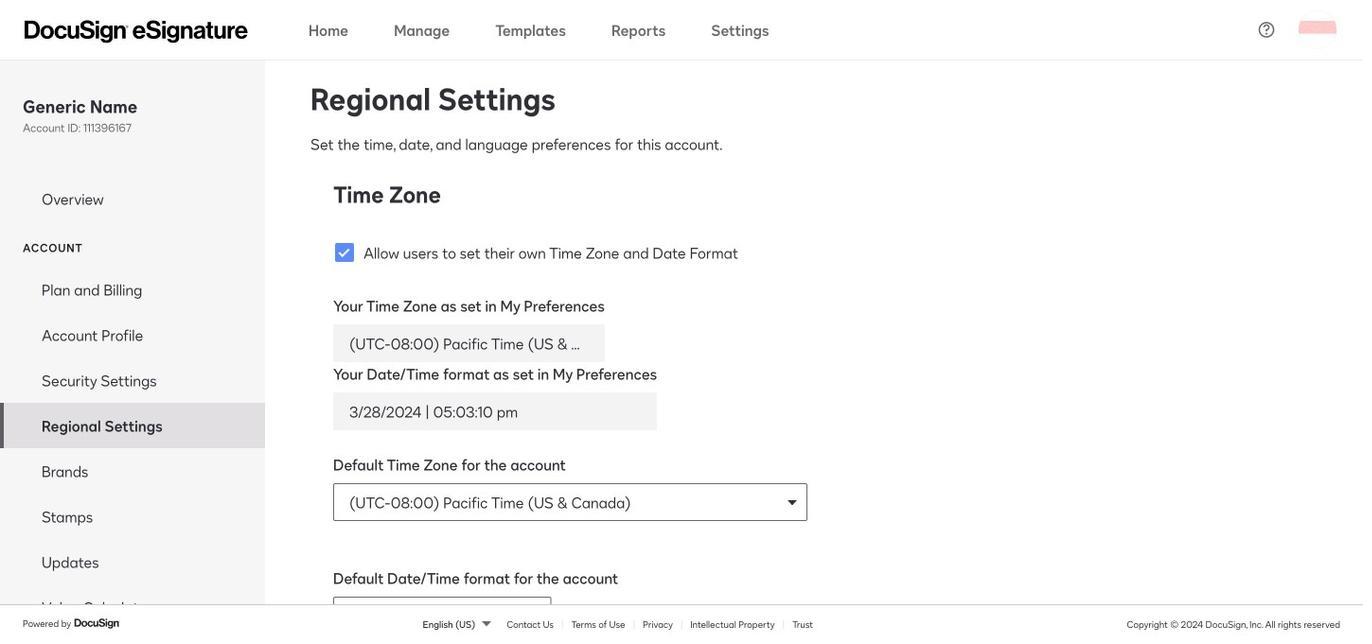 Task type: describe. For each thing, give the bounding box(es) containing it.
docusign admin image
[[25, 20, 248, 43]]

your uploaded profile image image
[[1299, 11, 1337, 49]]

account element
[[0, 267, 265, 631]]



Task type: vqa. For each thing, say whether or not it's contained in the screenshot.
Users And Groups element
no



Task type: locate. For each thing, give the bounding box(es) containing it.
docusign image
[[74, 617, 121, 632]]

None text field
[[334, 394, 656, 430]]

None text field
[[334, 326, 604, 362]]



